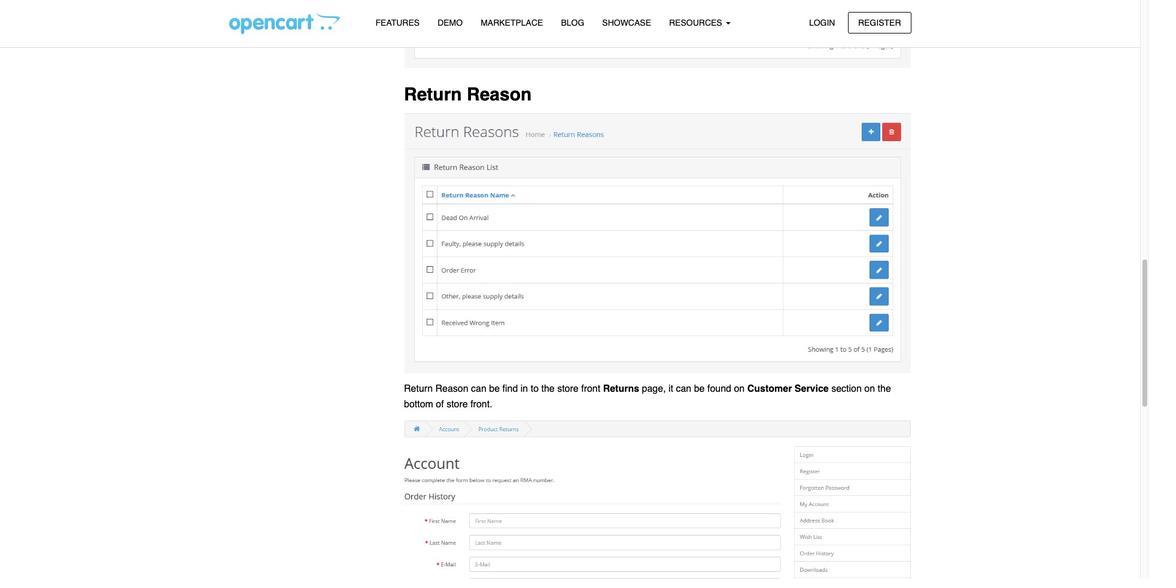Task type: describe. For each thing, give the bounding box(es) containing it.
features
[[376, 18, 420, 28]]

on inside section on the bottom of store front.
[[865, 384, 875, 395]]

1 the from the left
[[541, 384, 555, 395]]

return for return reason can be find in to the store front returns page, it can be found on customer service
[[404, 384, 433, 395]]

return reason
[[404, 84, 532, 105]]

store inside section on the bottom of store front.
[[447, 399, 468, 410]]

1 on from the left
[[734, 384, 745, 395]]

blog link
[[552, 13, 593, 34]]

demo
[[438, 18, 463, 28]]

section
[[832, 384, 862, 395]]

return reason can be find in to the store front returns page, it can be found on customer service
[[404, 384, 829, 395]]

returns
[[603, 384, 639, 395]]

section on the bottom of store front.
[[404, 384, 891, 410]]

showcase link
[[593, 13, 660, 34]]

opencart - open source shopping cart solution image
[[229, 13, 340, 34]]

it
[[669, 384, 674, 395]]

2 return - list image from the top
[[404, 113, 912, 374]]

front.
[[471, 399, 492, 410]]

login
[[809, 18, 835, 27]]

marketplace
[[481, 18, 543, 28]]

the inside section on the bottom of store front.
[[878, 384, 891, 395]]

login link
[[799, 12, 846, 33]]

resources
[[669, 18, 725, 28]]

service
[[795, 384, 829, 395]]

page,
[[642, 384, 666, 395]]

resources link
[[660, 13, 740, 34]]

bottom
[[404, 399, 433, 410]]



Task type: vqa. For each thing, say whether or not it's contained in the screenshot.
are to the top
no



Task type: locate. For each thing, give the bounding box(es) containing it.
0 horizontal spatial the
[[541, 384, 555, 395]]

features link
[[367, 13, 429, 34]]

store front - returns image
[[404, 420, 912, 580]]

the
[[541, 384, 555, 395], [878, 384, 891, 395]]

showcase
[[602, 18, 651, 28]]

0 horizontal spatial store
[[447, 399, 468, 410]]

can up 'front.'
[[471, 384, 487, 395]]

found
[[708, 384, 732, 395]]

2 can from the left
[[676, 384, 692, 395]]

store left front
[[557, 384, 579, 395]]

1 return from the top
[[404, 84, 462, 105]]

1 vertical spatial return - list image
[[404, 113, 912, 374]]

1 horizontal spatial on
[[865, 384, 875, 395]]

1 horizontal spatial be
[[694, 384, 705, 395]]

register
[[858, 18, 901, 27]]

on
[[734, 384, 745, 395], [865, 384, 875, 395]]

0 vertical spatial store
[[557, 384, 579, 395]]

0 horizontal spatial can
[[471, 384, 487, 395]]

to
[[531, 384, 539, 395]]

find
[[503, 384, 518, 395]]

reason for return reason
[[467, 84, 532, 105]]

reason
[[467, 84, 532, 105], [436, 384, 469, 395]]

store
[[557, 384, 579, 395], [447, 399, 468, 410]]

return
[[404, 84, 462, 105], [404, 384, 433, 395]]

0 vertical spatial reason
[[467, 84, 532, 105]]

reason for return reason can be find in to the store front returns page, it can be found on customer service
[[436, 384, 469, 395]]

on right section
[[865, 384, 875, 395]]

register link
[[848, 12, 912, 33]]

can
[[471, 384, 487, 395], [676, 384, 692, 395]]

in
[[521, 384, 528, 395]]

1 horizontal spatial store
[[557, 384, 579, 395]]

demo link
[[429, 13, 472, 34]]

the right to on the left
[[541, 384, 555, 395]]

1 vertical spatial store
[[447, 399, 468, 410]]

blog
[[561, 18, 585, 28]]

1 horizontal spatial the
[[878, 384, 891, 395]]

of
[[436, 399, 444, 410]]

can right it
[[676, 384, 692, 395]]

2 return from the top
[[404, 384, 433, 395]]

be left find
[[489, 384, 500, 395]]

marketplace link
[[472, 13, 552, 34]]

front
[[581, 384, 601, 395]]

be left found
[[694, 384, 705, 395]]

customer
[[748, 384, 792, 395]]

return for return reason
[[404, 84, 462, 105]]

1 can from the left
[[471, 384, 487, 395]]

1 return - list image from the top
[[404, 0, 912, 69]]

0 horizontal spatial be
[[489, 384, 500, 395]]

2 be from the left
[[694, 384, 705, 395]]

store right of
[[447, 399, 468, 410]]

1 horizontal spatial can
[[676, 384, 692, 395]]

1 vertical spatial reason
[[436, 384, 469, 395]]

2 the from the left
[[878, 384, 891, 395]]

return - list image
[[404, 0, 912, 69], [404, 113, 912, 374]]

0 horizontal spatial on
[[734, 384, 745, 395]]

be
[[489, 384, 500, 395], [694, 384, 705, 395]]

on right found
[[734, 384, 745, 395]]

0 vertical spatial return - list image
[[404, 0, 912, 69]]

2 on from the left
[[865, 384, 875, 395]]

1 be from the left
[[489, 384, 500, 395]]

0 vertical spatial return
[[404, 84, 462, 105]]

the right section
[[878, 384, 891, 395]]

1 vertical spatial return
[[404, 384, 433, 395]]



